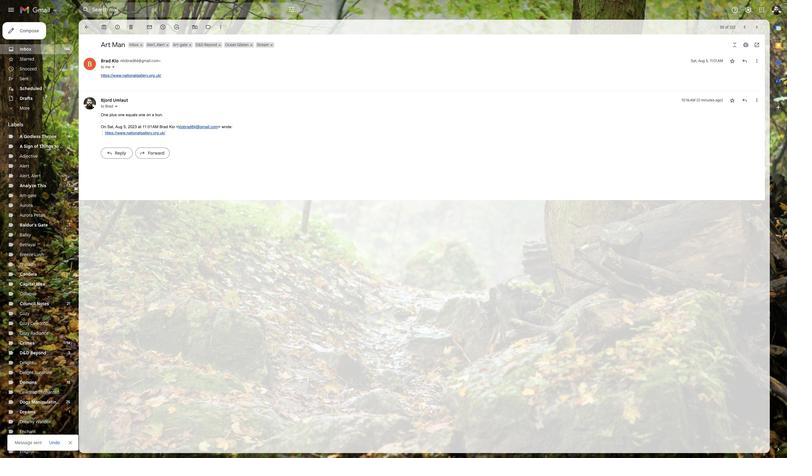 Task type: vqa. For each thing, say whether or not it's contained in the screenshot.
28th row from the bottom's NOT
no



Task type: locate. For each thing, give the bounding box(es) containing it.
d&d down move to icon
[[196, 42, 203, 47]]

reply link
[[101, 148, 133, 159]]

to
[[101, 65, 104, 69], [101, 104, 104, 109], [54, 144, 59, 149]]

alert down adjective 'link'
[[20, 163, 29, 169]]

1 for capital idea
[[69, 282, 70, 286]]

to down bjord
[[101, 104, 104, 109]]

gate inside button
[[180, 42, 187, 47]]

1 one from the left
[[118, 113, 125, 117]]

aurora for aurora petals
[[20, 212, 33, 218]]

brad down the bun.
[[160, 125, 168, 129]]

beyond for the d&d beyond link
[[30, 350, 46, 356]]

0 horizontal spatial klo
[[112, 58, 119, 64]]

0 vertical spatial art-
[[173, 42, 180, 47]]

0 vertical spatial beyond
[[204, 42, 217, 47]]

klo inside on sat, aug 5, 2023 at 11:01 am brad klo < klobrad84@gmail.com > wrote: https://www.nationalgallery. org.uk/
[[169, 125, 175, 129]]

show details image
[[112, 65, 115, 69], [114, 105, 118, 108]]

2 aurora from the top
[[20, 212, 33, 218]]

gate left d&d beyond button
[[180, 42, 187, 47]]

inbox up starred
[[20, 46, 31, 52]]

art-gate link
[[20, 193, 36, 198]]

klobrad84@gmail.com inside brad klo < klobrad84@gmail.com >
[[121, 58, 159, 63]]

cozy for cozy radiance
[[20, 331, 29, 336]]

d&d beyond for d&d beyond button
[[196, 42, 217, 47]]

4 1 from the top
[[69, 223, 70, 227]]

alert, inside labels navigation
[[20, 173, 30, 179]]

1 for dreams
[[69, 410, 70, 414]]

not starred image
[[729, 58, 735, 64], [729, 97, 735, 103]]

dogs manipulating time
[[20, 399, 70, 405]]

1 right gate
[[69, 223, 70, 227]]

1 vertical spatial alert
[[20, 163, 29, 169]]

1 vertical spatial d&d beyond
[[20, 350, 46, 356]]

11:01 am right 'at'
[[142, 125, 158, 129]]

1 down 4
[[69, 144, 70, 149]]

a
[[152, 113, 154, 117]]

5, left 2023
[[124, 125, 127, 129]]

enchanted up manipulating
[[38, 390, 59, 395]]

1 vertical spatial alert, alert
[[20, 173, 41, 179]]

3 cozy from the top
[[20, 331, 29, 336]]

art-gate down add to tasks icon
[[173, 42, 187, 47]]

alert, right inbox button
[[147, 42, 156, 47]]

1 vertical spatial 5,
[[124, 125, 127, 129]]

support image
[[731, 6, 739, 14]]

1 vertical spatial art-
[[20, 193, 28, 198]]

alert up analyze this link
[[31, 173, 41, 179]]

dewdrop up radiance
[[31, 321, 48, 326]]

a godless throne link
[[20, 134, 57, 139]]

tab list
[[770, 20, 787, 436]]

enigma link
[[20, 449, 34, 454]]

d&d beyond
[[196, 42, 217, 47], [20, 350, 46, 356]]

1 down 25
[[69, 410, 70, 414]]

> left 'wrote:'
[[218, 125, 220, 129]]

0 horizontal spatial sat,
[[107, 125, 114, 129]]

starred
[[20, 56, 34, 62]]

0 vertical spatial alert
[[157, 42, 165, 47]]

alert down snooze icon at the top of page
[[157, 42, 165, 47]]

1 horizontal spatial sat,
[[691, 58, 697, 63]]

stream
[[257, 42, 269, 47]]

alert containing message sent
[[7, 14, 777, 451]]

art-gate inside labels navigation
[[20, 193, 36, 198]]

https://www.nationalgallery. org.uk/
[[101, 73, 161, 78]]

>
[[159, 58, 161, 63], [218, 125, 220, 129]]

cozy up crimes
[[20, 331, 29, 336]]

1 up the 6
[[69, 86, 70, 91]]

1 vertical spatial delight
[[20, 370, 33, 375]]

alert, alert up analyze
[[20, 173, 41, 179]]

alert, alert inside button
[[147, 42, 165, 47]]

1 vertical spatial beyond
[[30, 350, 46, 356]]

analyze this
[[20, 183, 46, 188]]

11:01 am
[[710, 58, 723, 63], [142, 125, 158, 129]]

notes
[[37, 301, 49, 307]]

of right 55
[[725, 25, 729, 29]]

beyond inside button
[[204, 42, 217, 47]]

1 horizontal spatial one
[[139, 113, 145, 117]]

analyze
[[20, 183, 36, 188]]

1 horizontal spatial alert
[[31, 173, 41, 179]]

org.uk/ down brad klo cell
[[149, 73, 161, 78]]

compose
[[20, 28, 39, 34]]

0 vertical spatial 21
[[67, 272, 70, 276]]

None search field
[[79, 2, 300, 17]]

0 horizontal spatial 11:01 am
[[142, 125, 158, 129]]

1 horizontal spatial <
[[176, 125, 178, 129]]

to left come
[[54, 144, 59, 149]]

of right sign
[[34, 144, 38, 149]]

betrayal
[[20, 242, 36, 248]]

sat,
[[691, 58, 697, 63], [107, 125, 114, 129]]

dewdrop
[[31, 321, 48, 326], [20, 390, 37, 395]]

1 not starred image from the top
[[729, 58, 735, 64]]

1 vertical spatial gate
[[28, 193, 36, 198]]

time
[[60, 399, 70, 405]]

1 vertical spatial klobrad84@gmail.com
[[178, 125, 218, 129]]

gmail image
[[20, 4, 53, 16]]

gate inside labels navigation
[[28, 193, 36, 198]]

https://www.nationalgallery. down 2023
[[105, 131, 153, 135]]

1 vertical spatial 11:01 am
[[142, 125, 158, 129]]

report spam image
[[114, 24, 121, 30]]

to for to me
[[101, 65, 104, 69]]

1 right this
[[69, 183, 70, 188]]

klo down art man
[[112, 58, 119, 64]]

dewdrop enchanted
[[20, 390, 59, 395]]

forward
[[148, 150, 164, 156]]

message sent
[[15, 440, 42, 446]]

cozy dewdrop link
[[20, 321, 48, 326]]

sat, inside "cell"
[[691, 58, 697, 63]]

1 cozy from the top
[[20, 311, 29, 316]]

alert, down alert link
[[20, 173, 30, 179]]

1 vertical spatial >
[[218, 125, 220, 129]]

1 21 from the top
[[67, 272, 70, 276]]

0 vertical spatial klobrad84@gmail.com
[[121, 58, 159, 63]]

brad
[[101, 58, 111, 64], [105, 104, 113, 109], [160, 125, 168, 129]]

dreamy
[[20, 419, 35, 425]]

> down alert, alert button
[[159, 58, 161, 63]]

inbox for inbox link
[[20, 46, 31, 52]]

https://www.nationalgallery. inside on sat, aug 5, 2023 at 11:01 am brad klo < klobrad84@gmail.com > wrote: https://www.nationalgallery. org.uk/
[[105, 131, 153, 135]]

starred link
[[20, 56, 34, 62]]

2 not starred image from the top
[[729, 97, 735, 103]]

0 horizontal spatial gate
[[28, 193, 36, 198]]

aurora down aurora link
[[20, 212, 33, 218]]

0 vertical spatial 5,
[[706, 58, 709, 63]]

1 vertical spatial https://www.nationalgallery.
[[105, 131, 153, 135]]

candela link
[[20, 271, 37, 277]]

2 21 from the top
[[67, 301, 70, 306]]

0 vertical spatial a
[[20, 134, 23, 139]]

on sat, aug 5, 2023 at 11:01 am brad klo < klobrad84@gmail.com > wrote: https://www.nationalgallery. org.uk/
[[101, 125, 232, 135]]

1 horizontal spatial gate
[[180, 42, 187, 47]]

11:01 am left not starred option
[[710, 58, 723, 63]]

alert inside button
[[157, 42, 165, 47]]

< inside on sat, aug 5, 2023 at 11:01 am brad klo < klobrad84@gmail.com > wrote: https://www.nationalgallery. org.uk/
[[176, 125, 178, 129]]

21 for council notes
[[67, 301, 70, 306]]

d&d for d&d beyond button
[[196, 42, 203, 47]]

inbox for inbox button
[[129, 42, 139, 47]]

art- up aurora link
[[20, 193, 28, 198]]

1 vertical spatial to
[[101, 104, 104, 109]]

0 horizontal spatial 5,
[[124, 125, 127, 129]]

back to inbox image
[[84, 24, 90, 30]]

1 horizontal spatial 11:01 am
[[710, 58, 723, 63]]

art- inside button
[[173, 42, 180, 47]]

org.uk/ down the bun.
[[153, 131, 165, 135]]

art- inside labels navigation
[[20, 193, 28, 198]]

1 vertical spatial of
[[34, 144, 38, 149]]

1 horizontal spatial d&d
[[196, 42, 203, 47]]

baldur's gate link
[[20, 222, 48, 228]]

1
[[69, 86, 70, 91], [69, 144, 70, 149], [69, 183, 70, 188], [69, 223, 70, 227], [69, 282, 70, 286], [69, 410, 70, 414]]

show details image down bjord umlaut
[[114, 105, 118, 108]]

21
[[67, 272, 70, 276], [67, 301, 70, 306]]

0 vertical spatial cozy
[[20, 311, 29, 316]]

1 horizontal spatial alert,
[[147, 42, 156, 47]]

1 vertical spatial 21
[[67, 301, 70, 306]]

breeze
[[20, 252, 33, 257]]

of inside labels navigation
[[34, 144, 38, 149]]

delight down the d&d beyond link
[[20, 360, 33, 366]]

1 vertical spatial enchanted
[[20, 439, 41, 444]]

klobrad84@gmail.com inside on sat, aug 5, 2023 at 11:01 am brad klo < klobrad84@gmail.com > wrote: https://www.nationalgallery. org.uk/
[[178, 125, 218, 129]]

to me
[[101, 65, 110, 69]]

one
[[118, 113, 125, 117], [139, 113, 145, 117]]

0 vertical spatial sat,
[[691, 58, 697, 63]]

2 vertical spatial cozy
[[20, 331, 29, 336]]

https://www.nationalgallery. down brad klo < klobrad84@gmail.com >
[[101, 73, 149, 78]]

d&d inside labels navigation
[[20, 350, 29, 356]]

0 vertical spatial of
[[725, 25, 729, 29]]

klobrad84@gmail.com down inbox button
[[121, 58, 159, 63]]

art-gate down analyze
[[20, 193, 36, 198]]

0 horizontal spatial beyond
[[30, 350, 46, 356]]

0 vertical spatial alert,
[[147, 42, 156, 47]]

things
[[39, 144, 53, 149]]

aurora for aurora link
[[20, 203, 33, 208]]

0 horizontal spatial aug
[[115, 125, 122, 129]]

2 vertical spatial to
[[54, 144, 59, 149]]

a left godless
[[20, 134, 23, 139]]

1 horizontal spatial klobrad84@gmail.com
[[178, 125, 218, 129]]

not starred image for 10:16 am (0 minutes ago)
[[729, 97, 735, 103]]

beyond for d&d beyond button
[[204, 42, 217, 47]]

petals
[[34, 212, 46, 218]]

collapse
[[20, 291, 37, 297]]

plus
[[110, 113, 117, 117]]

1 horizontal spatial d&d beyond
[[196, 42, 217, 47]]

0 horizontal spatial art-gate
[[20, 193, 36, 198]]

on
[[101, 125, 106, 129]]

0 vertical spatial 11:01 am
[[710, 58, 723, 63]]

aurora down "art-gate" link
[[20, 203, 33, 208]]

1 horizontal spatial art-
[[173, 42, 180, 47]]

cozy down cozy link
[[20, 321, 29, 326]]

art-gate
[[173, 42, 187, 47], [20, 193, 36, 198]]

1 vertical spatial sat,
[[107, 125, 114, 129]]

1 delight from the top
[[20, 360, 33, 366]]

0 horizontal spatial d&d
[[20, 350, 29, 356]]

baldur's gate
[[20, 222, 48, 228]]

enchanted down enchant
[[20, 439, 41, 444]]

at
[[138, 125, 141, 129]]

0 horizontal spatial one
[[118, 113, 125, 117]]

adjective
[[20, 153, 38, 159]]

2 vertical spatial alert
[[31, 173, 41, 179]]

0 horizontal spatial d&d beyond
[[20, 350, 46, 356]]

alert
[[7, 14, 777, 451]]

cozy for cozy dewdrop
[[20, 321, 29, 326]]

klo
[[112, 58, 119, 64], [169, 125, 175, 129]]

bjord
[[101, 97, 112, 103]]

show details image for brad
[[114, 105, 118, 108]]

delight down delight link
[[20, 370, 33, 375]]

inbox inside inbox button
[[129, 42, 139, 47]]

0 vertical spatial dewdrop
[[31, 321, 48, 326]]

enchant link
[[20, 429, 36, 434]]

11:01 am inside on sat, aug 5, 2023 at 11:01 am brad klo < klobrad84@gmail.com > wrote: https://www.nationalgallery. org.uk/
[[142, 125, 158, 129]]

1 vertical spatial org.uk/
[[153, 131, 165, 135]]

0 horizontal spatial klobrad84@gmail.com
[[121, 58, 159, 63]]

1 horizontal spatial alert, alert
[[147, 42, 165, 47]]

brad down bjord
[[105, 104, 113, 109]]

0 vertical spatial >
[[159, 58, 161, 63]]

0 vertical spatial gate
[[180, 42, 187, 47]]

0 vertical spatial alert, alert
[[147, 42, 165, 47]]

art-gate for art-gate button
[[173, 42, 187, 47]]

222
[[730, 25, 735, 29]]

one left on
[[139, 113, 145, 117]]

1 for scheduled
[[69, 86, 70, 91]]

10:16 am (0 minutes ago) cell
[[681, 97, 723, 103]]

beyond down crimes
[[30, 350, 46, 356]]

3 1 from the top
[[69, 183, 70, 188]]

1 right idea
[[69, 282, 70, 286]]

> inside brad klo < klobrad84@gmail.com >
[[159, 58, 161, 63]]

0 vertical spatial <
[[120, 58, 121, 63]]

2 horizontal spatial alert
[[157, 42, 165, 47]]

search mail image
[[81, 4, 92, 15]]

0 horizontal spatial art-
[[20, 193, 28, 198]]

d&d beyond down labels icon
[[196, 42, 217, 47]]

2023
[[128, 125, 137, 129]]

not starred image right ago)
[[729, 97, 735, 103]]

inbox inside labels navigation
[[20, 46, 31, 52]]

alert, alert link
[[20, 173, 41, 179]]

10:16 am (0 minutes ago)
[[681, 98, 723, 102]]

1 vertical spatial dewdrop
[[20, 390, 37, 395]]

gate down analyze this
[[28, 193, 36, 198]]

one right plus
[[118, 113, 125, 117]]

to for to brad
[[101, 104, 104, 109]]

0 horizontal spatial of
[[34, 144, 38, 149]]

sent
[[20, 76, 29, 81]]

0 vertical spatial not starred image
[[729, 58, 735, 64]]

betrayal link
[[20, 242, 36, 248]]

2 delight from the top
[[20, 370, 33, 375]]

list
[[79, 52, 760, 164]]

alert, alert
[[147, 42, 165, 47], [20, 173, 41, 179]]

gate for art-gate button
[[180, 42, 187, 47]]

d&d up delight link
[[20, 350, 29, 356]]

gate
[[38, 222, 48, 228]]

inbox right man
[[129, 42, 139, 47]]

1 for a sign of things to come
[[69, 144, 70, 149]]

1 horizontal spatial aug
[[698, 58, 705, 63]]

capital idea link
[[20, 281, 45, 287]]

1 horizontal spatial 5,
[[706, 58, 709, 63]]

alert, alert button
[[146, 42, 165, 48]]

one plus one equals one on a bun.
[[101, 113, 163, 117]]

to left me
[[101, 65, 104, 69]]

alert, inside button
[[147, 42, 156, 47]]

delight
[[20, 360, 33, 366], [20, 370, 33, 375]]

sat, aug 5, 11:01 am cell
[[691, 58, 723, 64]]

1 vertical spatial show details image
[[114, 105, 118, 108]]

dreamy wander
[[20, 419, 51, 425]]

1 vertical spatial aug
[[115, 125, 122, 129]]

beyond down labels icon
[[204, 42, 217, 47]]

cozy down 'council'
[[20, 311, 29, 316]]

2 vertical spatial brad
[[160, 125, 168, 129]]

0 horizontal spatial >
[[159, 58, 161, 63]]

beyond
[[204, 42, 217, 47], [30, 350, 46, 356]]

1 vertical spatial cozy
[[20, 321, 29, 326]]

sign
[[24, 144, 33, 149]]

a left sign
[[20, 144, 23, 149]]

5 1 from the top
[[69, 282, 70, 286]]

1 for analyze this
[[69, 183, 70, 188]]

1 horizontal spatial klo
[[169, 125, 175, 129]]

2 cozy from the top
[[20, 321, 29, 326]]

forward link
[[135, 148, 170, 159]]

klobrad84@gmail.com
[[121, 58, 159, 63], [178, 125, 218, 129]]

1 aurora from the top
[[20, 203, 33, 208]]

0 vertical spatial d&d beyond
[[196, 42, 217, 47]]

0 vertical spatial to
[[101, 65, 104, 69]]

d&d beyond inside labels navigation
[[20, 350, 46, 356]]

show details image right me
[[112, 65, 115, 69]]

alert, alert down the mark as unread icon at left top
[[147, 42, 165, 47]]

0 horizontal spatial alert
[[20, 163, 29, 169]]

1 vertical spatial brad
[[105, 104, 113, 109]]

alert, alert inside labels navigation
[[20, 173, 41, 179]]

https://www.nationalgallery.
[[101, 73, 149, 78], [105, 131, 153, 135]]

dewdrop down demons link
[[20, 390, 37, 395]]

1 vertical spatial art-gate
[[20, 193, 36, 198]]

0 vertical spatial d&d
[[196, 42, 203, 47]]

5, left not starred option
[[706, 58, 709, 63]]

sat, inside on sat, aug 5, 2023 at 11:01 am brad klo < klobrad84@gmail.com > wrote: https://www.nationalgallery. org.uk/
[[107, 125, 114, 129]]

beyond inside labels navigation
[[30, 350, 46, 356]]

brad up to me
[[101, 58, 111, 64]]

d&d beyond inside button
[[196, 42, 217, 47]]

1 vertical spatial <
[[176, 125, 178, 129]]

1 horizontal spatial art-gate
[[173, 42, 187, 47]]

1 vertical spatial klo
[[169, 125, 175, 129]]

art- down add to tasks icon
[[173, 42, 180, 47]]

0 horizontal spatial <
[[120, 58, 121, 63]]

0 horizontal spatial alert, alert
[[20, 173, 41, 179]]

alert, for 'alert, alert' link
[[20, 173, 30, 179]]

1 horizontal spatial inbox
[[129, 42, 139, 47]]

0 vertical spatial aurora
[[20, 203, 33, 208]]

lush
[[34, 252, 44, 257]]

org.uk/ inside on sat, aug 5, 2023 at 11:01 am brad klo < klobrad84@gmail.com > wrote: https://www.nationalgallery. org.uk/
[[153, 131, 165, 135]]

art-gate button
[[172, 42, 188, 48]]

0 vertical spatial delight
[[20, 360, 33, 366]]

0 vertical spatial art-gate
[[173, 42, 187, 47]]

art-gate inside button
[[173, 42, 187, 47]]

brad klo < klobrad84@gmail.com >
[[101, 58, 161, 64]]

d&d beyond down crimes link
[[20, 350, 46, 356]]

1 horizontal spatial >
[[218, 125, 220, 129]]

1 vertical spatial alert,
[[20, 173, 30, 179]]

aug inside "cell"
[[698, 58, 705, 63]]

klo left klobrad84@gmail.com link
[[169, 125, 175, 129]]

not starred image right the sat, aug 5, 11:01 am "cell"
[[729, 58, 735, 64]]

dreams
[[20, 409, 36, 415]]

d&d inside button
[[196, 42, 203, 47]]

d&d
[[196, 42, 203, 47], [20, 350, 29, 356]]

0 vertical spatial show details image
[[112, 65, 115, 69]]

breeze lush link
[[20, 252, 44, 257]]

labels image
[[205, 24, 212, 30]]

alert link
[[20, 163, 29, 169]]

6 1 from the top
[[69, 410, 70, 414]]

art-gate for "art-gate" link
[[20, 193, 36, 198]]

klobrad84@gmail.com left 'wrote:'
[[178, 125, 218, 129]]

1 1 from the top
[[69, 86, 70, 91]]

2 1 from the top
[[69, 144, 70, 149]]

2 a from the top
[[20, 144, 23, 149]]

1 a from the top
[[20, 134, 23, 139]]

0 horizontal spatial inbox
[[20, 46, 31, 52]]

alert, for alert, alert button
[[147, 42, 156, 47]]

delete image
[[128, 24, 134, 30]]

0 horizontal spatial alert,
[[20, 173, 30, 179]]



Task type: describe. For each thing, give the bounding box(es) containing it.
labels navigation
[[0, 20, 79, 458]]

5, inside "cell"
[[706, 58, 709, 63]]

sent link
[[20, 76, 29, 81]]

dreamy wander link
[[20, 419, 51, 425]]

advanced search options image
[[285, 3, 298, 16]]

inbox button
[[128, 42, 139, 48]]

settings image
[[745, 6, 752, 14]]

snooze image
[[160, 24, 166, 30]]

Not starred checkbox
[[729, 58, 735, 64]]

snoozed link
[[20, 66, 37, 72]]

to brad
[[101, 104, 113, 109]]

dreams link
[[20, 409, 36, 415]]

alert for alert, alert button
[[157, 42, 165, 47]]

add to tasks image
[[173, 24, 180, 30]]

sent
[[33, 440, 42, 446]]

cozy link
[[20, 311, 29, 316]]

enchant
[[20, 429, 36, 434]]

scheduled
[[20, 86, 42, 91]]

cozy for cozy link
[[20, 311, 29, 316]]

brutality
[[20, 262, 36, 267]]

2 one from the left
[[139, 113, 145, 117]]

cozy dewdrop
[[20, 321, 48, 326]]

more button
[[0, 103, 74, 113]]

aurora link
[[20, 203, 33, 208]]

0 vertical spatial klo
[[112, 58, 119, 64]]

alert, alert for 'alert, alert' link
[[20, 173, 41, 179]]

wander
[[36, 419, 51, 425]]

0 vertical spatial https://www.nationalgallery.
[[101, 73, 149, 78]]

aurora petals link
[[20, 212, 46, 218]]

d&d for the d&d beyond link
[[20, 350, 29, 356]]

1 horizontal spatial of
[[725, 25, 729, 29]]

aurora petals
[[20, 212, 46, 218]]

on
[[146, 113, 151, 117]]

a for a sign of things to come
[[20, 144, 23, 149]]

snoozed
[[20, 66, 37, 72]]

manipulating
[[31, 399, 59, 405]]

18
[[67, 380, 70, 385]]

delight sunshine
[[20, 370, 52, 375]]

enchanted link
[[20, 439, 41, 444]]

godless
[[24, 134, 41, 139]]

art
[[101, 41, 110, 49]]

ocean glisten
[[225, 42, 249, 47]]

mark as unread image
[[146, 24, 152, 30]]

dogs manipulating time link
[[20, 399, 70, 405]]

0 vertical spatial brad
[[101, 58, 111, 64]]

ocean
[[225, 42, 236, 47]]

move to image
[[192, 24, 198, 30]]

adjective link
[[20, 153, 38, 159]]

brad inside on sat, aug 5, 2023 at 11:01 am brad klo < klobrad84@gmail.com > wrote: https://www.nationalgallery. org.uk/
[[160, 125, 168, 129]]

d&d beyond for the d&d beyond link
[[20, 350, 46, 356]]

delight for delight link
[[20, 360, 33, 366]]

candela
[[20, 271, 37, 277]]

glisten
[[237, 42, 249, 47]]

analyze this link
[[20, 183, 46, 188]]

council
[[20, 301, 36, 307]]

brutality link
[[20, 262, 36, 267]]

drafts
[[20, 96, 33, 101]]

labels heading
[[8, 122, 65, 128]]

1 for baldur's gate
[[69, 223, 70, 227]]

compose button
[[2, 22, 46, 39]]

cozy radiance link
[[20, 331, 49, 336]]

inbox link
[[20, 46, 31, 52]]

dogs
[[20, 399, 30, 405]]

show details image for me
[[112, 65, 115, 69]]

sat, aug 5, 11:01 am
[[691, 58, 723, 63]]

newer image
[[742, 24, 748, 30]]

undo alert
[[47, 437, 62, 448]]

sunshine
[[34, 370, 52, 375]]

55
[[720, 25, 724, 29]]

a for a godless throne
[[20, 134, 23, 139]]

collapse link
[[20, 291, 37, 297]]

alert, alert for alert, alert button
[[147, 42, 165, 47]]

5, inside on sat, aug 5, 2023 at 11:01 am brad klo < klobrad84@gmail.com > wrote: https://www.nationalgallery. org.uk/
[[124, 125, 127, 129]]

older image
[[754, 24, 760, 30]]

alert for 'alert, alert' link
[[31, 173, 41, 179]]

(0
[[697, 98, 700, 102]]

dewdrop enchanted link
[[20, 390, 59, 395]]

archive image
[[101, 24, 107, 30]]

gate for "art-gate" link
[[28, 193, 36, 198]]

undo
[[49, 440, 60, 446]]

more image
[[218, 24, 224, 30]]

art- for "art-gate" link
[[20, 193, 28, 198]]

wrote:
[[222, 125, 232, 129]]

demons
[[20, 380, 37, 385]]

a sign of things to come link
[[20, 144, 72, 149]]

stream button
[[256, 42, 270, 48]]

10:16 am
[[681, 98, 696, 102]]

brad klo cell
[[101, 58, 161, 64]]

one
[[101, 113, 108, 117]]

klobrad84@gmail.com link
[[178, 125, 218, 129]]

council notes
[[20, 301, 49, 307]]

art- for art-gate button
[[173, 42, 180, 47]]

me
[[105, 65, 110, 69]]

delight for delight sunshine
[[20, 370, 33, 375]]

Search mail text field
[[92, 7, 271, 13]]

art man
[[101, 41, 125, 49]]

3
[[68, 350, 70, 355]]

crimes
[[20, 340, 35, 346]]

14
[[67, 341, 70, 345]]

capital
[[20, 281, 35, 287]]

0 vertical spatial org.uk/
[[149, 73, 161, 78]]

main menu image
[[7, 6, 15, 14]]

list containing brad klo
[[79, 52, 760, 164]]

146
[[64, 47, 70, 51]]

equals
[[126, 113, 138, 117]]

more
[[20, 105, 30, 111]]

aug inside on sat, aug 5, 2023 at 11:01 am brad klo < klobrad84@gmail.com > wrote: https://www.nationalgallery. org.uk/
[[115, 125, 122, 129]]

delight link
[[20, 360, 33, 366]]

< inside brad klo < klobrad84@gmail.com >
[[120, 58, 121, 63]]

crimes link
[[20, 340, 35, 346]]

11:01 am inside "cell"
[[710, 58, 723, 63]]

Not starred checkbox
[[729, 97, 735, 103]]

council notes link
[[20, 301, 49, 307]]

cozy radiance
[[20, 331, 49, 336]]

d&d beyond link
[[20, 350, 46, 356]]

> inside on sat, aug 5, 2023 at 11:01 am brad klo < klobrad84@gmail.com > wrote: https://www.nationalgallery. org.uk/
[[218, 125, 220, 129]]

come
[[60, 144, 72, 149]]

labels
[[8, 122, 23, 128]]

21 for candela
[[67, 272, 70, 276]]

0 vertical spatial enchanted
[[38, 390, 59, 395]]

6
[[68, 96, 70, 101]]

not starred image for sat, aug 5, 11:01 am
[[729, 58, 735, 64]]

bjord umlaut
[[101, 97, 128, 103]]

minutes
[[701, 98, 715, 102]]

to inside labels navigation
[[54, 144, 59, 149]]

throne
[[42, 134, 57, 139]]

breeze lush
[[20, 252, 44, 257]]

scheduled link
[[20, 86, 42, 91]]



